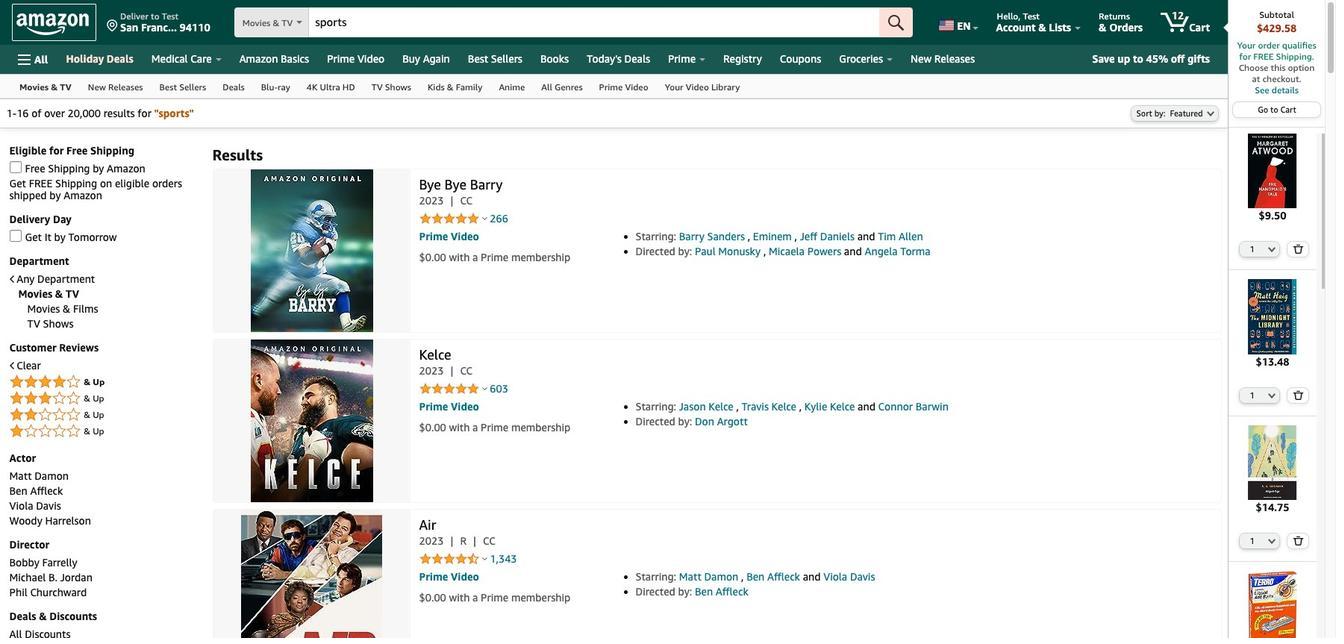 Task type: vqa. For each thing, say whether or not it's contained in the screenshot.
Sponsored button
no



Task type: describe. For each thing, give the bounding box(es) containing it.
1 horizontal spatial best sellers link
[[459, 49, 532, 69]]

1 vertical spatial best sellers
[[159, 81, 206, 93]]

kids & family
[[428, 81, 483, 93]]

save up to 45% off gifts link
[[1087, 49, 1216, 69]]

1 vertical spatial to
[[1133, 52, 1144, 65]]

your video library
[[665, 81, 740, 93]]

by for it
[[54, 231, 66, 244]]

& up 3 stars & up element
[[84, 377, 90, 388]]

3 & up link from the top
[[9, 407, 198, 424]]

basics
[[281, 52, 309, 65]]

Search Amazon text field
[[309, 8, 880, 37]]

1 horizontal spatial tv shows link
[[363, 75, 420, 98]]

go to cart link
[[1234, 102, 1321, 117]]

shows inside movies & tv movies & films tv shows
[[43, 318, 74, 330]]

qualifies
[[1283, 40, 1317, 51]]

kylie
[[805, 401, 828, 413]]

| right r
[[473, 535, 476, 548]]

1 vertical spatial amazon
[[107, 162, 145, 175]]

get it by tomorrow link
[[9, 230, 117, 244]]

shipped
[[9, 189, 47, 202]]

woody
[[9, 515, 42, 527]]

micaela
[[769, 245, 805, 258]]

starring: for kelce
[[636, 401, 677, 413]]

1 vertical spatial best sellers link
[[151, 75, 214, 98]]

paul
[[695, 245, 716, 258]]

prime up 4k ultra hd link
[[327, 52, 355, 65]]

0 vertical spatial shipping
[[90, 144, 134, 157]]

blu-ray
[[261, 81, 290, 93]]

deals right today's
[[625, 52, 650, 65]]

1 vertical spatial affleck
[[768, 571, 800, 583]]

prime down 1,343 on the left of the page
[[481, 592, 509, 604]]

viola inside actor matt damon ben affleck viola davis woody harrelson
[[9, 500, 33, 513]]

Movies & TV search field
[[234, 7, 913, 39]]

prime down the bye bye barry 2023 | cc on the top of the page
[[419, 230, 448, 243]]

blu-
[[261, 81, 278, 93]]

1 vertical spatial ben affleck link
[[747, 571, 800, 583]]

malgudi days (penguin classics) image
[[1236, 425, 1310, 500]]

2 vertical spatial ben affleck link
[[695, 586, 749, 598]]

over
[[44, 107, 65, 120]]

$0.00 for air
[[419, 592, 446, 604]]

& up for 2 stars & up element
[[84, 410, 104, 421]]

the handmaid&#39;s tale image
[[1236, 134, 1310, 209]]

results
[[212, 147, 263, 164]]

prime down today's deals link on the top left
[[599, 81, 623, 93]]

don argott link
[[695, 415, 748, 428]]

powers
[[808, 245, 842, 258]]

by: inside starring: jason kelce , travis kelce , kylie kelce and connor barwin directed by: don argott
[[678, 415, 692, 428]]

, inside starring: matt damon , ben affleck and viola davis directed by: ben affleck
[[741, 571, 744, 583]]

matt for actor
[[9, 470, 32, 483]]

a for kelce
[[473, 421, 478, 434]]

1 horizontal spatial new releases
[[911, 52, 975, 65]]

directed inside starring: matt damon , ben affleck and viola davis directed by: ben affleck
[[636, 586, 676, 598]]

phil
[[9, 586, 27, 599]]

& inside search box
[[273, 17, 279, 28]]

viola davis link inside actor element
[[9, 500, 61, 513]]

deals link
[[214, 75, 253, 98]]

1-16 of over 20,000 results for
[[6, 107, 152, 120]]

up for 3 stars & up element
[[93, 393, 104, 404]]

directed inside starring: barry sanders , eminem , jeff daniels and tim allen directed by: paul monusky , micaela powers and angela torma
[[636, 245, 676, 258]]

movies down any
[[18, 288, 52, 300]]

deliver to test san franc... 94110‌
[[120, 10, 210, 34]]

delete image for $14.75
[[1294, 536, 1304, 546]]

1 for $13.48
[[1250, 390, 1255, 400]]

dropdown image for $14.75
[[1269, 538, 1276, 544]]

tv inside search box
[[282, 17, 293, 28]]

1 vertical spatial releases
[[108, 81, 143, 93]]

1 horizontal spatial matt damon link
[[679, 571, 739, 583]]

sanders
[[707, 230, 745, 243]]

a for air
[[473, 592, 478, 604]]

1 horizontal spatial affleck
[[716, 586, 749, 598]]

1-
[[6, 107, 17, 120]]

& up for 3 stars & up element
[[84, 393, 104, 404]]

1 & up link from the top
[[9, 374, 198, 392]]

video down kelce 2023 | cc
[[451, 401, 479, 413]]

1 horizontal spatial viola davis link
[[824, 571, 875, 583]]

kids
[[428, 81, 445, 93]]

video down r
[[451, 571, 479, 583]]

family
[[456, 81, 483, 93]]

4 & up link from the top
[[9, 423, 198, 441]]

0 vertical spatial new releases link
[[902, 49, 984, 69]]

& right kids
[[447, 81, 454, 93]]

by: inside starring: barry sanders , eminem , jeff daniels and tim allen directed by: paul monusky , micaela powers and angela torma
[[678, 245, 692, 258]]

again
[[423, 52, 450, 65]]

actor element
[[9, 470, 198, 527]]

1 vertical spatial cart
[[1281, 105, 1297, 114]]

tomorrow
[[68, 231, 117, 244]]

r
[[460, 535, 467, 548]]

amazon basics
[[239, 52, 309, 65]]

0 horizontal spatial cart
[[1189, 21, 1210, 34]]

woody harrelson link
[[9, 515, 91, 527]]

air link
[[419, 517, 436, 533]]

1 vertical spatial by
[[49, 189, 61, 202]]

2 & up link from the top
[[9, 390, 198, 408]]

2 vertical spatial shipping
[[55, 177, 97, 190]]

prime video down today's deals link on the top left
[[599, 81, 649, 93]]

1 vertical spatial for
[[138, 107, 152, 120]]

eligible for free shipping
[[9, 144, 134, 157]]

checkbox image for free shipping by amazon
[[9, 162, 21, 174]]

medical care
[[151, 52, 212, 65]]

tim allen link
[[878, 230, 923, 243]]

amazon image
[[16, 13, 89, 36]]

returns & orders
[[1099, 10, 1143, 34]]

discounts
[[49, 610, 97, 623]]

affleck inside actor matt damon ben affleck viola davis woody harrelson
[[30, 485, 63, 498]]

& up over
[[51, 81, 58, 93]]

director element
[[9, 557, 198, 599]]

en
[[957, 19, 971, 32]]

prime down 266
[[481, 251, 509, 264]]

with for kelce
[[449, 421, 470, 434]]

starring: for bye bye barry
[[636, 230, 677, 243]]

deals & discounts
[[9, 610, 97, 623]]

paul monusky link
[[695, 245, 761, 258]]

bobby farrelly link
[[9, 557, 77, 569]]

1 horizontal spatial ben
[[695, 586, 713, 598]]

your for your video library
[[665, 81, 684, 93]]

this
[[1271, 62, 1286, 73]]

buy
[[403, 52, 420, 65]]

video up tv shows
[[358, 52, 385, 65]]

tv up movies & films link
[[66, 288, 79, 300]]

today's
[[587, 52, 622, 65]]

sort
[[1137, 109, 1153, 118]]

prime down 603
[[481, 421, 509, 434]]

to for go to cart
[[1271, 105, 1279, 114]]

account & lists
[[996, 21, 1071, 34]]

prime video for bye bye barry
[[419, 230, 479, 243]]

your order qualifies for free shipping. choose this option at checkout. see details
[[1237, 40, 1317, 96]]

1 horizontal spatial new
[[911, 52, 932, 65]]

genres
[[555, 81, 583, 93]]

tv right hd
[[372, 81, 383, 93]]

& up for 1 star & up element
[[84, 426, 104, 437]]

1 vertical spatial tv shows link
[[27, 318, 74, 330]]

movies inside search box
[[242, 17, 270, 28]]

1 horizontal spatial releases
[[935, 52, 975, 65]]

$14.75
[[1256, 501, 1290, 514]]

coupons link
[[771, 49, 830, 69]]

2023 for kelce
[[419, 365, 444, 377]]

3 stars & up element
[[9, 390, 198, 408]]

1 vertical spatial movies & tv
[[19, 81, 72, 93]]

1 horizontal spatial best sellers
[[468, 52, 523, 65]]

don
[[695, 415, 715, 428]]

viola inside starring: matt damon , ben affleck and viola davis directed by: ben affleck
[[824, 571, 848, 583]]

video left 'library'
[[686, 81, 709, 93]]

membership for kelce
[[511, 421, 571, 434]]

ben inside actor matt damon ben affleck viola davis woody harrelson
[[9, 485, 27, 498]]

2 test from the left
[[1023, 10, 1040, 22]]

tim
[[878, 230, 896, 243]]

barwin
[[916, 401, 949, 413]]

| left r
[[451, 535, 453, 548]]

1,343
[[490, 553, 517, 566]]

day
[[53, 213, 72, 226]]

michael
[[9, 572, 46, 584]]

delete image for $13.48
[[1294, 390, 1304, 400]]

& down 2 stars & up element
[[84, 426, 90, 437]]

holiday deals
[[66, 52, 133, 65]]

hello,
[[997, 10, 1021, 22]]

| inside kelce 2023 | cc
[[451, 365, 453, 377]]

blu-ray link
[[253, 75, 299, 98]]

video down the bye bye barry 2023 | cc on the top of the page
[[451, 230, 479, 243]]

tv shows
[[372, 81, 411, 93]]

"sports"
[[154, 107, 194, 120]]

& left films
[[63, 303, 70, 315]]

jeff
[[800, 230, 818, 243]]

allen
[[899, 230, 923, 243]]

1 vertical spatial dropdown image
[[1269, 392, 1276, 398]]

16
[[17, 107, 29, 120]]

get inside free shipping by amazon get free shipping on eligible orders shipped by amazon
[[9, 177, 26, 190]]

anime link
[[491, 75, 533, 98]]

1 horizontal spatial best
[[468, 52, 488, 65]]

2 horizontal spatial ben
[[747, 571, 765, 583]]

option
[[1288, 62, 1315, 73]]

1 vertical spatial new releases link
[[80, 75, 151, 98]]

groceries link
[[830, 49, 902, 69]]

2023 for air
[[419, 535, 444, 548]]

director
[[9, 539, 49, 551]]

actor matt damon ben affleck viola davis woody harrelson
[[9, 452, 91, 527]]

prime video for air
[[419, 571, 479, 583]]

2 vertical spatial for
[[49, 144, 64, 157]]

today's deals link
[[578, 49, 659, 69]]

video down today's deals link on the top left
[[625, 81, 649, 93]]

deals down the san
[[107, 52, 133, 65]]

tv up customer
[[27, 318, 40, 330]]

kelce 2023 | cc
[[419, 347, 473, 377]]

starring: jason kelce , travis kelce , kylie kelce and connor barwin directed by: don argott
[[636, 401, 949, 428]]

air image
[[241, 510, 382, 638]]

2023 inside the bye bye barry 2023 | cc
[[419, 194, 444, 207]]

shows inside navigation navigation
[[385, 81, 411, 93]]

all genres
[[542, 81, 583, 93]]

266
[[490, 212, 508, 225]]



Task type: locate. For each thing, give the bounding box(es) containing it.
$0.00 for kelce
[[419, 421, 446, 434]]

farrelly
[[42, 557, 77, 569]]

1 vertical spatial free
[[25, 162, 45, 175]]

0 vertical spatial popover image
[[482, 387, 488, 391]]

your for your order qualifies for free shipping. choose this option at checkout. see details
[[1237, 40, 1256, 51]]

for right results
[[138, 107, 152, 120]]

deals left "blu-"
[[223, 81, 245, 93]]

cc inside kelce 2023 | cc
[[460, 365, 473, 377]]

2 vertical spatial affleck
[[716, 586, 749, 598]]

1 vertical spatial new releases
[[88, 81, 143, 93]]

damon inside starring: matt damon , ben affleck and viola davis directed by: ben affleck
[[704, 571, 739, 583]]

3 & up from the top
[[84, 410, 104, 421]]

prime video link
[[318, 49, 394, 69], [591, 75, 657, 98], [419, 230, 479, 243], [419, 401, 479, 413], [419, 571, 479, 583]]

dropdown image for $9.50
[[1269, 247, 1276, 253]]

with down the bye bye barry 2023 | cc on the top of the page
[[449, 251, 470, 264]]

& up link up 1 star & up element
[[9, 390, 198, 408]]

2 & up from the top
[[84, 393, 104, 404]]

0 vertical spatial with
[[449, 251, 470, 264]]

free inside your order qualifies for free shipping. choose this option at checkout. see details
[[1254, 51, 1274, 62]]

3 membership from the top
[[511, 592, 571, 604]]

with for bye
[[449, 251, 470, 264]]

for left order
[[1240, 51, 1252, 62]]

by
[[93, 162, 104, 175], [49, 189, 61, 202], [54, 231, 66, 244]]

1 vertical spatial dropdown image
[[1269, 538, 1276, 544]]

popover image for air
[[482, 557, 488, 561]]

membership for air
[[511, 592, 571, 604]]

0 horizontal spatial viola davis link
[[9, 500, 61, 513]]

prime video up hd
[[327, 52, 385, 65]]

free up free shipping by amazon get free shipping on eligible orders shipped by amazon
[[67, 144, 88, 157]]

movies up of
[[19, 81, 49, 93]]

0 vertical spatial damon
[[34, 470, 69, 483]]

it
[[45, 231, 51, 244]]

1 vertical spatial $0.00
[[419, 421, 446, 434]]

1 vertical spatial shipping
[[48, 162, 90, 175]]

off
[[1171, 52, 1185, 65]]

and inside starring: jason kelce , travis kelce , kylie kelce and connor barwin directed by: don argott
[[858, 401, 876, 413]]

| inside the bye bye barry 2023 | cc
[[451, 194, 453, 207]]

2 vertical spatial starring:
[[636, 571, 677, 583]]

1 for $9.50
[[1250, 244, 1255, 254]]

releases up results
[[108, 81, 143, 93]]

michael b. jordan link
[[9, 572, 93, 584]]

prime video link down the bye bye barry 2023 | cc on the top of the page
[[419, 230, 479, 243]]

jason
[[679, 401, 706, 413]]

san
[[120, 21, 138, 34]]

order
[[1258, 40, 1280, 51]]

1 directed from the top
[[636, 245, 676, 258]]

damon inside actor matt damon ben affleck viola davis woody harrelson
[[34, 470, 69, 483]]

1 horizontal spatial barry
[[679, 230, 705, 243]]

best sellers link
[[459, 49, 532, 69], [151, 75, 214, 98]]

best sellers up anime 'link'
[[468, 52, 523, 65]]

0 vertical spatial shows
[[385, 81, 411, 93]]

& up link
[[9, 374, 198, 392], [9, 390, 198, 408], [9, 407, 198, 424], [9, 423, 198, 441]]

any department
[[17, 273, 95, 286]]

orders
[[1110, 21, 1143, 34]]

any department link
[[9, 273, 95, 286]]

all for all genres
[[542, 81, 552, 93]]

up down 4 stars & up element
[[93, 393, 104, 404]]

1 vertical spatial delete image
[[1294, 536, 1304, 546]]

to inside deliver to test san franc... 94110‌
[[151, 10, 160, 22]]

viola davis link
[[9, 500, 61, 513], [824, 571, 875, 583]]

checkout.
[[1263, 73, 1302, 84]]

1 vertical spatial $0.00 with a prime membership
[[419, 421, 571, 434]]

damon
[[34, 470, 69, 483], [704, 571, 739, 583]]

b.
[[49, 572, 58, 584]]

1 star & up element
[[9, 423, 198, 441]]

checkbox image inside get it by tomorrow "link"
[[9, 230, 21, 242]]

to right deliver
[[151, 10, 160, 22]]

delete image
[[1294, 244, 1304, 254]]

0 vertical spatial movies & tv
[[242, 17, 293, 28]]

ben affleck link
[[9, 485, 63, 498], [747, 571, 800, 583], [695, 586, 749, 598]]

eminem link
[[753, 230, 792, 243]]

4 & up from the top
[[84, 426, 104, 437]]

& down 3 stars & up element
[[84, 410, 90, 421]]

,
[[748, 230, 750, 243], [795, 230, 797, 243], [764, 245, 766, 258], [736, 401, 739, 413], [799, 401, 802, 413], [741, 571, 744, 583]]

0 horizontal spatial new releases link
[[80, 75, 151, 98]]

2 membership from the top
[[511, 421, 571, 434]]

cc inside the bye bye barry 2023 | cc
[[460, 194, 473, 207]]

get left it
[[25, 231, 42, 244]]

0 vertical spatial to
[[151, 10, 160, 22]]

2 a from the top
[[473, 421, 478, 434]]

prime
[[327, 52, 355, 65], [668, 52, 696, 65], [599, 81, 623, 93], [419, 230, 448, 243], [481, 251, 509, 264], [419, 401, 448, 413], [481, 421, 509, 434], [419, 571, 448, 583], [481, 592, 509, 604]]

2 horizontal spatial amazon
[[239, 52, 278, 65]]

test right hello,
[[1023, 10, 1040, 22]]

gifts
[[1188, 52, 1210, 65]]

$0.00 with a prime membership down 1,343 on the left of the page
[[419, 592, 571, 604]]

starring: inside starring: barry sanders , eminem , jeff daniels and tim allen directed by: paul monusky , micaela powers and angela torma
[[636, 230, 677, 243]]

up for 4 stars & up element
[[93, 377, 105, 388]]

membership for bye bye barry
[[511, 251, 571, 264]]

0 horizontal spatial dropdown image
[[1207, 111, 1214, 117]]

0 horizontal spatial movies & tv
[[19, 81, 72, 93]]

0 horizontal spatial affleck
[[30, 485, 63, 498]]

2023 down air at the bottom left
[[419, 535, 444, 548]]

&
[[273, 17, 279, 28], [1039, 21, 1047, 34], [1099, 21, 1107, 34], [51, 81, 58, 93], [447, 81, 454, 93], [55, 288, 63, 300], [63, 303, 70, 315], [84, 377, 90, 388], [84, 393, 90, 404], [84, 410, 90, 421], [84, 426, 90, 437], [39, 610, 47, 623]]

kelce inside kelce 2023 | cc
[[419, 347, 451, 363]]

0 vertical spatial new
[[911, 52, 932, 65]]

0 vertical spatial department
[[9, 255, 69, 268]]

& inside returns & orders
[[1099, 21, 1107, 34]]

barry inside starring: barry sanders , eminem , jeff daniels and tim allen directed by: paul monusky , micaela powers and angela torma
[[679, 230, 705, 243]]

kelce image
[[251, 340, 373, 503]]

for inside your order qualifies for free shipping. choose this option at checkout. see details
[[1240, 51, 1252, 62]]

shipping down eligible for free shipping
[[48, 162, 90, 175]]

$0.00 with a prime membership down 266
[[419, 251, 571, 264]]

library
[[712, 81, 740, 93]]

argott
[[717, 415, 748, 428]]

releases down en
[[935, 52, 975, 65]]

all inside button
[[34, 53, 48, 65]]

0 vertical spatial $0.00
[[419, 251, 446, 264]]

1 checkbox image from the top
[[9, 162, 21, 174]]

1 vertical spatial with
[[449, 421, 470, 434]]

0 horizontal spatial best sellers
[[159, 81, 206, 93]]

matt inside actor matt damon ben affleck viola davis woody harrelson
[[9, 470, 32, 483]]

& up amazon basics
[[273, 17, 279, 28]]

1 vertical spatial sellers
[[179, 81, 206, 93]]

2 $0.00 with a prime membership from the top
[[419, 421, 571, 434]]

0 vertical spatial 1
[[1250, 244, 1255, 254]]

1 horizontal spatial sellers
[[491, 52, 523, 65]]

0 vertical spatial cc
[[460, 194, 473, 207]]

up inside 4 stars & up element
[[93, 377, 105, 388]]

0 vertical spatial matt damon link
[[9, 470, 69, 483]]

new releases link down en
[[902, 49, 984, 69]]

2 vertical spatial 1
[[1250, 536, 1255, 546]]

dropdown image down "$14.75"
[[1269, 538, 1276, 544]]

2023
[[419, 194, 444, 207], [419, 365, 444, 377], [419, 535, 444, 548]]

best sellers up "sports"
[[159, 81, 206, 93]]

delete image up malgudi days (penguin classics) image
[[1294, 390, 1304, 400]]

0 vertical spatial directed
[[636, 245, 676, 258]]

1 horizontal spatial bye
[[445, 177, 467, 193]]

free inside free shipping by amazon get free shipping on eligible orders shipped by amazon
[[29, 177, 52, 190]]

checkbox image for get it by tomorrow
[[9, 230, 21, 242]]

dropdown image
[[1207, 111, 1214, 117], [1269, 392, 1276, 398]]

groceries
[[839, 52, 883, 65]]

1 & up from the top
[[84, 377, 105, 388]]

1 2023 from the top
[[419, 194, 444, 207]]

angela torma link
[[865, 245, 931, 258]]

0 vertical spatial your
[[1237, 40, 1256, 51]]

& left orders at the right of page
[[1099, 21, 1107, 34]]

up for 2 stars & up element
[[93, 410, 104, 421]]

barry inside the bye bye barry 2023 | cc
[[470, 177, 503, 193]]

prime video link up hd
[[318, 49, 394, 69]]

tv
[[282, 17, 293, 28], [60, 81, 72, 93], [372, 81, 383, 93], [66, 288, 79, 300], [27, 318, 40, 330]]

movies & tv up of
[[19, 81, 72, 93]]

1 for $14.75
[[1250, 536, 1255, 546]]

prime down air 2023 | r | cc on the left bottom of the page
[[419, 571, 448, 583]]

matt for starring:
[[679, 571, 702, 583]]

1 vertical spatial all
[[542, 81, 552, 93]]

2 checkbox image from the top
[[9, 230, 21, 242]]

delivery day
[[9, 213, 72, 226]]

matt inside starring: matt damon , ben affleck and viola davis directed by: ben affleck
[[679, 571, 702, 583]]

3 2023 from the top
[[419, 535, 444, 548]]

amazon up day
[[64, 189, 102, 202]]

0 horizontal spatial best sellers link
[[151, 75, 214, 98]]

starring: inside starring: jason kelce , travis kelce , kylie kelce and connor barwin directed by: don argott
[[636, 401, 677, 413]]

up up 3 stars & up element
[[93, 377, 105, 388]]

& up for 4 stars & up element
[[84, 377, 105, 388]]

sellers down medical care "link"
[[179, 81, 206, 93]]

2 starring: from the top
[[636, 401, 677, 413]]

$0.00 with a prime membership for air
[[419, 592, 571, 604]]

2 horizontal spatial affleck
[[768, 571, 800, 583]]

dropdown image down $13.48
[[1269, 392, 1276, 398]]

$13.48
[[1256, 355, 1290, 368]]

prime up your video library link
[[668, 52, 696, 65]]

2 up from the top
[[93, 393, 104, 404]]

with down kelce 2023 | cc
[[449, 421, 470, 434]]

checkbox image down delivery
[[9, 230, 21, 242]]

2 delete image from the top
[[1294, 536, 1304, 546]]

davis
[[36, 500, 61, 513], [850, 571, 875, 583]]

3 1 from the top
[[1250, 536, 1255, 546]]

1 $0.00 with a prime membership from the top
[[419, 251, 571, 264]]

0 horizontal spatial sellers
[[179, 81, 206, 93]]

care
[[191, 52, 212, 65]]

1 vertical spatial cc
[[460, 365, 473, 377]]

prime video down r
[[419, 571, 479, 583]]

1 vertical spatial checkbox image
[[9, 230, 21, 242]]

$0.00 down the bye bye barry 2023 | cc on the top of the page
[[419, 251, 446, 264]]

0 vertical spatial ben affleck link
[[9, 485, 63, 498]]

$0.00 for bye
[[419, 251, 446, 264]]

bye bye barry image
[[251, 170, 373, 333]]

$0.00 with a prime membership for bye bye barry
[[419, 251, 571, 264]]

go
[[1258, 105, 1269, 114]]

2 vertical spatial by
[[54, 231, 66, 244]]

1 delete image from the top
[[1294, 390, 1304, 400]]

test inside deliver to test san franc... 94110‌
[[162, 10, 179, 22]]

popover image for kelce
[[482, 387, 488, 391]]

movies down any department link
[[27, 303, 60, 315]]

new releases link up results
[[80, 75, 151, 98]]

1 popover image from the top
[[482, 387, 488, 391]]

shows down buy on the top of page
[[385, 81, 411, 93]]

amazon up the eligible on the left top of the page
[[107, 162, 145, 175]]

releases
[[935, 52, 975, 65], [108, 81, 143, 93]]

3 $0.00 with a prime membership from the top
[[419, 592, 571, 604]]

amazon
[[239, 52, 278, 65], [107, 162, 145, 175], [64, 189, 102, 202]]

shipping up on
[[90, 144, 134, 157]]

2 directed from the top
[[636, 415, 676, 428]]

movies & tv inside search box
[[242, 17, 293, 28]]

1 horizontal spatial for
[[138, 107, 152, 120]]

movies & tv movies & films tv shows
[[18, 288, 98, 330]]

shipping
[[90, 144, 134, 157], [48, 162, 90, 175], [55, 177, 97, 190]]

0 horizontal spatial best
[[159, 81, 177, 93]]

directed inside starring: jason kelce , travis kelce , kylie kelce and connor barwin directed by: don argott
[[636, 415, 676, 428]]

1
[[1250, 244, 1255, 254], [1250, 390, 1255, 400], [1250, 536, 1255, 546]]

0 horizontal spatial releases
[[108, 81, 143, 93]]

0 horizontal spatial to
[[151, 10, 160, 22]]

best up "sports"
[[159, 81, 177, 93]]

air
[[419, 517, 436, 533]]

deals
[[107, 52, 133, 65], [625, 52, 650, 65], [223, 81, 245, 93], [9, 610, 36, 623]]

2 dropdown image from the top
[[1269, 538, 1276, 544]]

2 vertical spatial ben
[[695, 586, 713, 598]]

& down phil churchward link in the bottom left of the page
[[39, 610, 47, 623]]

a for bye bye barry
[[473, 251, 478, 264]]

1 horizontal spatial dropdown image
[[1269, 392, 1276, 398]]

& up down 2 stars & up element
[[84, 426, 104, 437]]

prime video down kelce 2023 | cc
[[419, 401, 479, 413]]

prime video link for air
[[419, 571, 479, 583]]

1 horizontal spatial movies & tv
[[242, 17, 293, 28]]

0 vertical spatial starring:
[[636, 230, 677, 243]]

all for all
[[34, 53, 48, 65]]

1 starring: from the top
[[636, 230, 677, 243]]

barry sanders link
[[679, 230, 745, 243]]

ray
[[278, 81, 290, 93]]

1 vertical spatial damon
[[704, 571, 739, 583]]

1 a from the top
[[473, 251, 478, 264]]

1 horizontal spatial your
[[1237, 40, 1256, 51]]

prime down kelce 2023 | cc
[[419, 401, 448, 413]]

en link
[[930, 4, 985, 41]]

your left order
[[1237, 40, 1256, 51]]

2 vertical spatial with
[[449, 592, 470, 604]]

new releases up results
[[88, 81, 143, 93]]

eligible
[[115, 177, 150, 190]]

0 vertical spatial matt
[[9, 470, 32, 483]]

1 horizontal spatial free
[[67, 144, 88, 157]]

reviews
[[59, 342, 99, 354]]

davis inside actor matt damon ben affleck viola davis woody harrelson
[[36, 500, 61, 513]]

& up
[[84, 377, 105, 388], [84, 393, 104, 404], [84, 410, 104, 421], [84, 426, 104, 437]]

|
[[451, 194, 453, 207], [451, 365, 453, 377], [451, 535, 453, 548], [473, 535, 476, 548]]

movies & tv up amazon basics
[[242, 17, 293, 28]]

new
[[911, 52, 932, 65], [88, 81, 106, 93]]

holiday deals link
[[57, 49, 142, 69]]

| down kelce link
[[451, 365, 453, 377]]

2 $0.00 from the top
[[419, 421, 446, 434]]

clear link
[[9, 359, 41, 372]]

1 $0.00 from the top
[[419, 251, 446, 264]]

phil churchward link
[[9, 586, 87, 599]]

new releases down en
[[911, 52, 975, 65]]

navigation navigation
[[0, 0, 1325, 638]]

prime video link down today's deals link on the top left
[[591, 75, 657, 98]]

popover image left 603 "link"
[[482, 387, 488, 391]]

3 with from the top
[[449, 592, 470, 604]]

travis kelce link
[[742, 401, 797, 413]]

tv shows link down movies & films link
[[27, 318, 74, 330]]

1 vertical spatial 2023
[[419, 365, 444, 377]]

2 bye from the left
[[445, 177, 467, 193]]

delivery
[[9, 213, 50, 226]]

prime video link for bye
[[419, 230, 479, 243]]

ben affleck link inside actor element
[[9, 485, 63, 498]]

$0.00 with a prime membership down 603
[[419, 421, 571, 434]]

starring: for air
[[636, 571, 677, 583]]

of
[[32, 107, 42, 120]]

all up movies & tv link
[[34, 53, 48, 65]]

1 horizontal spatial new releases link
[[902, 49, 984, 69]]

damon for affleck
[[34, 470, 69, 483]]

the midnight library: a gma book club pick (a novel) image
[[1236, 279, 1310, 354]]

1 horizontal spatial amazon
[[107, 162, 145, 175]]

2 vertical spatial amazon
[[64, 189, 102, 202]]

tv up over
[[60, 81, 72, 93]]

up inside 3 stars & up element
[[93, 393, 104, 404]]

free down eligible
[[29, 177, 52, 190]]

2 horizontal spatial for
[[1240, 51, 1252, 62]]

0 vertical spatial checkbox image
[[9, 162, 21, 174]]

your inside your video library link
[[665, 81, 684, 93]]

4 stars & up element
[[9, 374, 198, 392]]

department element
[[9, 273, 198, 330]]

2023 down kelce link
[[419, 365, 444, 377]]

0 vertical spatial free
[[67, 144, 88, 157]]

popover image
[[482, 387, 488, 391], [482, 557, 488, 561]]

free
[[1254, 51, 1274, 62], [29, 177, 52, 190]]

1 bye from the left
[[419, 177, 441, 193]]

0 horizontal spatial new
[[88, 81, 106, 93]]

2023 down bye bye barry link
[[419, 194, 444, 207]]

up
[[1118, 52, 1131, 65]]

3 directed from the top
[[636, 586, 676, 598]]

1 vertical spatial department
[[37, 273, 95, 286]]

delete image
[[1294, 390, 1304, 400], [1294, 536, 1304, 546]]

coupons
[[780, 52, 821, 65]]

dropdown image
[[1269, 247, 1276, 253], [1269, 538, 1276, 544]]

0 vertical spatial releases
[[935, 52, 975, 65]]

0 vertical spatial for
[[1240, 51, 1252, 62]]

and inside starring: matt damon , ben affleck and viola davis directed by: ben affleck
[[803, 571, 821, 583]]

up inside 1 star & up element
[[93, 426, 104, 437]]

for right eligible
[[49, 144, 64, 157]]

terro t300b liquid ant killer, 12 bait stations image
[[1236, 571, 1310, 638]]

1 vertical spatial viola
[[824, 571, 848, 583]]

churchward
[[30, 586, 87, 599]]

$0.00 down air 2023 | r | cc on the left bottom of the page
[[419, 592, 446, 604]]

2 vertical spatial membership
[[511, 592, 571, 604]]

hd
[[343, 81, 355, 93]]

cc for bye
[[460, 194, 473, 207]]

department up any department link
[[9, 255, 69, 268]]

2023 inside air 2023 | r | cc
[[419, 535, 444, 548]]

prime video for kelce
[[419, 401, 479, 413]]

starring: barry sanders , eminem , jeff daniels and tim allen directed by: paul monusky , micaela powers and angela torma
[[636, 230, 931, 258]]

2 2023 from the top
[[419, 365, 444, 377]]

1 vertical spatial new
[[88, 81, 106, 93]]

0 vertical spatial 2023
[[419, 194, 444, 207]]

1 horizontal spatial shows
[[385, 81, 411, 93]]

kids & family link
[[420, 75, 491, 98]]

subtotal $429.58
[[1257, 9, 1297, 34]]

test left 94110‌
[[162, 10, 179, 22]]

delete image up 'terro t300b liquid ant killer, 12 bait stations' image
[[1294, 536, 1304, 546]]

2 popover image from the top
[[482, 557, 488, 561]]

deals down phil
[[9, 610, 36, 623]]

connor barwin link
[[879, 401, 949, 413]]

up inside 2 stars & up element
[[93, 410, 104, 421]]

0 horizontal spatial ben
[[9, 485, 27, 498]]

shows
[[385, 81, 411, 93], [43, 318, 74, 330]]

1 dropdown image from the top
[[1269, 247, 1276, 253]]

1 1 from the top
[[1250, 244, 1255, 254]]

& up link down 3 stars & up element
[[9, 423, 198, 441]]

0 vertical spatial free
[[1254, 51, 1274, 62]]

to for deliver to test san franc... 94110‌
[[151, 10, 160, 22]]

go to cart
[[1258, 105, 1297, 114]]

1 membership from the top
[[511, 251, 571, 264]]

with down r
[[449, 592, 470, 604]]

1 vertical spatial free
[[29, 177, 52, 190]]

1,343 link
[[490, 553, 517, 566]]

lists
[[1049, 21, 1071, 34]]

any
[[17, 273, 35, 286]]

3 $0.00 from the top
[[419, 592, 446, 604]]

266 link
[[490, 212, 508, 225]]

daniels
[[820, 230, 855, 243]]

0 horizontal spatial bye
[[419, 177, 441, 193]]

checkbox image
[[9, 162, 21, 174], [9, 230, 21, 242]]

prime inside prime link
[[668, 52, 696, 65]]

45%
[[1146, 52, 1169, 65]]

shows down movies & films link
[[43, 318, 74, 330]]

by right it
[[54, 231, 66, 244]]

$0.00 with a prime membership for kelce
[[419, 421, 571, 434]]

with for air
[[449, 592, 470, 604]]

& down any department
[[55, 288, 63, 300]]

0 horizontal spatial new releases
[[88, 81, 143, 93]]

1 with from the top
[[449, 251, 470, 264]]

None submit
[[880, 7, 913, 37], [1288, 242, 1309, 257], [1288, 388, 1309, 403], [1288, 534, 1309, 549], [880, 7, 913, 37], [1288, 242, 1309, 257], [1288, 388, 1309, 403], [1288, 534, 1309, 549]]

1 up malgudi days (penguin classics) image
[[1250, 390, 1255, 400]]

by for shipping
[[93, 162, 104, 175]]

by: inside starring: matt damon , ben affleck and viola davis directed by: ben affleck
[[678, 586, 692, 598]]

& down 4 stars & up element
[[84, 393, 90, 404]]

to right go
[[1271, 105, 1279, 114]]

0 vertical spatial best sellers
[[468, 52, 523, 65]]

get down eligible
[[9, 177, 26, 190]]

customer reviews element
[[9, 359, 198, 441]]

all genres link
[[533, 75, 591, 98]]

cc for air
[[483, 535, 496, 548]]

2023 inside kelce 2023 | cc
[[419, 365, 444, 377]]

1 up from the top
[[93, 377, 105, 388]]

1 test from the left
[[162, 10, 179, 22]]

$0.00
[[419, 251, 446, 264], [419, 421, 446, 434], [419, 592, 446, 604]]

on
[[100, 177, 112, 190]]

amazon inside navigation navigation
[[239, 52, 278, 65]]

by inside "link"
[[54, 231, 66, 244]]

2 stars & up element
[[9, 407, 198, 424]]

your inside your order qualifies for free shipping. choose this option at checkout. see details
[[1237, 40, 1256, 51]]

2 1 from the top
[[1250, 390, 1255, 400]]

& left 'lists'
[[1039, 21, 1047, 34]]

free up at
[[1254, 51, 1274, 62]]

up down 3 stars & up element
[[93, 410, 104, 421]]

prime video down the bye bye barry 2023 | cc on the top of the page
[[419, 230, 479, 243]]

registry
[[724, 52, 762, 65]]

up for 1 star & up element
[[93, 426, 104, 437]]

shipping.
[[1276, 51, 1315, 62]]

prime video link for kelce
[[419, 401, 479, 413]]

dropdown image left delete icon
[[1269, 247, 1276, 253]]

3 a from the top
[[473, 592, 478, 604]]

franc...
[[141, 21, 177, 34]]

4 up from the top
[[93, 426, 104, 437]]

0 vertical spatial new releases
[[911, 52, 975, 65]]

davis inside starring: matt damon , ben affleck and viola davis directed by: ben affleck
[[850, 571, 875, 583]]

0 vertical spatial ben
[[9, 485, 27, 498]]

popover image
[[482, 217, 488, 221]]

movies & tv link
[[11, 75, 80, 98]]

clear
[[17, 359, 41, 372]]

2 with from the top
[[449, 421, 470, 434]]

0 vertical spatial viola
[[9, 500, 33, 513]]

get inside "link"
[[25, 231, 42, 244]]

0 vertical spatial cart
[[1189, 21, 1210, 34]]

customer
[[9, 342, 57, 354]]

1 up 'terro t300b liquid ant killer, 12 bait stations' image
[[1250, 536, 1255, 546]]

0 horizontal spatial matt
[[9, 470, 32, 483]]

prime video link down r
[[419, 571, 479, 583]]

free shipping by amazon get free shipping on eligible orders shipped by amazon
[[9, 162, 182, 202]]

damon for ben
[[704, 571, 739, 583]]

3 up from the top
[[93, 410, 104, 421]]

department up movies & films link
[[37, 273, 95, 286]]

starring: inside starring: matt damon , ben affleck and viola davis directed by: ben affleck
[[636, 571, 677, 583]]

best sellers link up anime 'link'
[[459, 49, 532, 69]]

free inside free shipping by amazon get free shipping on eligible orders shipped by amazon
[[25, 162, 45, 175]]

all
[[34, 53, 48, 65], [542, 81, 552, 93]]

0 horizontal spatial free
[[25, 162, 45, 175]]

cc inside air 2023 | r | cc
[[483, 535, 496, 548]]

jeff daniels link
[[800, 230, 855, 243]]

0 horizontal spatial damon
[[34, 470, 69, 483]]

returns
[[1099, 10, 1130, 22]]

3 starring: from the top
[[636, 571, 677, 583]]

prime video link down kelce 2023 | cc
[[419, 401, 479, 413]]

cart right 12
[[1189, 21, 1210, 34]]



